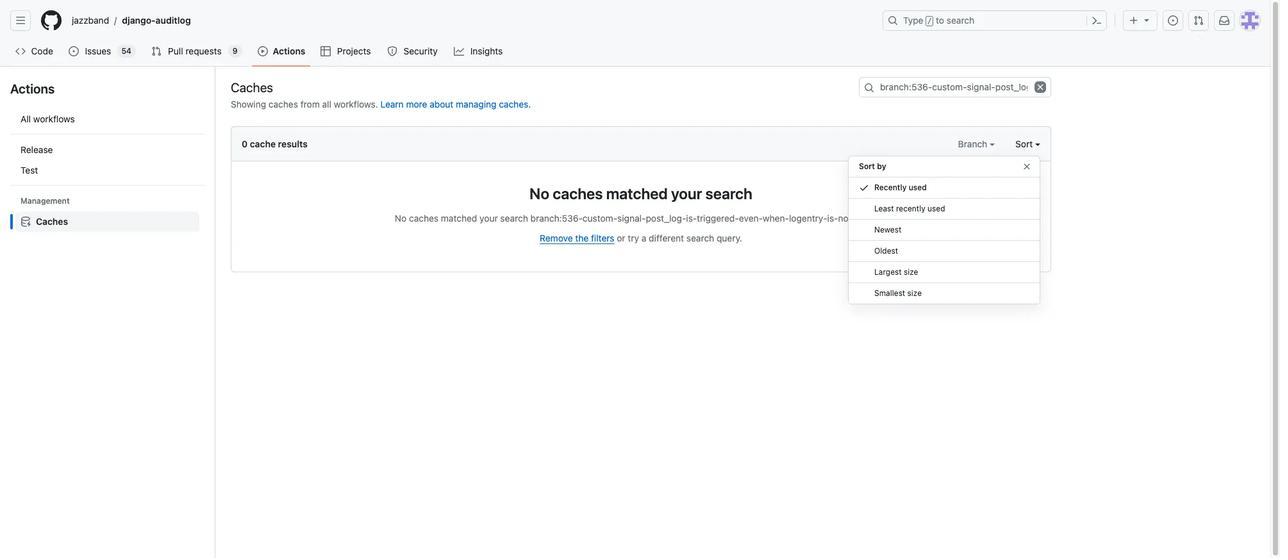 Task type: locate. For each thing, give the bounding box(es) containing it.
sort by menu
[[849, 151, 1041, 315]]

/ for type
[[928, 17, 933, 26]]

logentry-
[[790, 213, 828, 224]]

size inside "link"
[[904, 267, 919, 277]]

sort up close menu image
[[1016, 139, 1036, 149]]

1 horizontal spatial matched
[[607, 185, 668, 203]]

1 horizontal spatial no
[[530, 185, 550, 203]]

0 horizontal spatial no
[[395, 213, 407, 224]]

size
[[904, 267, 919, 277], [908, 289, 922, 298]]

1 horizontal spatial /
[[928, 17, 933, 26]]

1 vertical spatial list
[[10, 104, 205, 237]]

1 vertical spatial sort
[[859, 162, 876, 171]]

list
[[67, 10, 875, 31], [10, 104, 205, 237]]

1 horizontal spatial caches
[[409, 213, 439, 224]]

caches link
[[15, 212, 199, 232]]

0 vertical spatial matched
[[607, 185, 668, 203]]

results
[[278, 139, 308, 149]]

clear filters image
[[1035, 81, 1047, 93]]

2 is- from the left
[[828, 213, 839, 224]]

insights link
[[449, 42, 509, 61]]

caches up showing
[[231, 80, 273, 95]]

1 horizontal spatial is-
[[828, 213, 839, 224]]

sort inside popup button
[[1016, 139, 1036, 149]]

1 vertical spatial used
[[928, 204, 946, 214]]

0 vertical spatial size
[[904, 267, 919, 277]]

not-
[[839, 213, 856, 224]]

a
[[642, 233, 647, 244]]

query.
[[717, 233, 743, 244]]

1 vertical spatial matched
[[441, 213, 477, 224]]

management element
[[15, 212, 199, 232]]

all
[[322, 99, 332, 110]]

remove the filters or try a different search query.
[[540, 233, 743, 244]]

0 vertical spatial list
[[67, 10, 875, 31]]

check image
[[859, 183, 870, 193]]

1 horizontal spatial sort
[[1016, 139, 1036, 149]]

code image
[[15, 46, 26, 56]]

0 horizontal spatial /
[[114, 15, 117, 26]]

notifications image
[[1220, 15, 1230, 26]]

caches down management
[[36, 216, 68, 227]]

/ inside jazzband / django-auditlog
[[114, 15, 117, 26]]

size inside "link"
[[908, 289, 922, 298]]

0 horizontal spatial actions
[[10, 81, 55, 96]]

actions right play image
[[273, 46, 306, 56]]

2 horizontal spatial caches
[[553, 185, 603, 203]]

actions
[[273, 46, 306, 56], [10, 81, 55, 96]]

pull requests
[[168, 46, 222, 56]]

post_log-
[[646, 213, 687, 224]]

when-
[[763, 213, 790, 224]]

learn more about managing caches. link
[[381, 99, 531, 110]]

0 horizontal spatial caches
[[36, 216, 68, 227]]

matched
[[607, 185, 668, 203], [441, 213, 477, 224]]

0 horizontal spatial is-
[[687, 213, 697, 224]]

git pull request image
[[1194, 15, 1204, 26]]

1 horizontal spatial caches
[[231, 80, 273, 95]]

smallest size
[[875, 289, 922, 298]]

created
[[856, 213, 888, 224]]

no
[[530, 185, 550, 203], [395, 213, 407, 224]]

/ left django-
[[114, 15, 117, 26]]

custom-
[[583, 213, 618, 224]]

caches
[[231, 80, 273, 95], [36, 216, 68, 227]]

used
[[909, 183, 927, 192], [928, 204, 946, 214]]

1 vertical spatial size
[[908, 289, 922, 298]]

/
[[114, 15, 117, 26], [928, 17, 933, 26]]

1 is- from the left
[[687, 213, 697, 224]]

no for no caches matched your search
[[530, 185, 550, 203]]

caches
[[269, 99, 298, 110], [553, 185, 603, 203], [409, 213, 439, 224]]

security
[[404, 46, 438, 56]]

sort left by
[[859, 162, 876, 171]]

actions link
[[252, 42, 311, 61]]

newest
[[875, 225, 902, 235]]

0 horizontal spatial sort
[[859, 162, 876, 171]]

0 cache results
[[242, 139, 308, 149]]

sort inside menu
[[859, 162, 876, 171]]

1 vertical spatial your
[[480, 213, 498, 224]]

sort for sort
[[1016, 139, 1036, 149]]

largest size link
[[849, 262, 1040, 283]]

used down recently used link
[[928, 204, 946, 214]]

0 vertical spatial your
[[671, 185, 702, 203]]

recently used link
[[849, 178, 1040, 199]]

size right largest
[[904, 267, 919, 277]]

search
[[947, 15, 975, 26], [706, 185, 753, 203], [501, 213, 528, 224], [687, 233, 715, 244]]

git pull request image
[[151, 46, 162, 56]]

least
[[875, 204, 894, 214]]

1 horizontal spatial actions
[[273, 46, 306, 56]]

is-
[[687, 213, 697, 224], [828, 213, 839, 224]]

recently used
[[875, 183, 927, 192]]

/ left to
[[928, 17, 933, 26]]

search image
[[865, 83, 875, 93]]

used up recently on the top right of page
[[909, 183, 927, 192]]

issues
[[85, 46, 111, 56]]

0 vertical spatial no
[[530, 185, 550, 203]]

1 vertical spatial actions
[[10, 81, 55, 96]]

0 vertical spatial sort
[[1016, 139, 1036, 149]]

1 vertical spatial caches
[[553, 185, 603, 203]]

2 vertical spatial caches
[[409, 213, 439, 224]]

1 vertical spatial no
[[395, 213, 407, 224]]

0 horizontal spatial caches
[[269, 99, 298, 110]]

0 horizontal spatial used
[[909, 183, 927, 192]]

by
[[878, 162, 887, 171]]

showing
[[231, 99, 266, 110]]

size right smallest
[[908, 289, 922, 298]]

None search field
[[859, 77, 1052, 97]]

0 vertical spatial used
[[909, 183, 927, 192]]

search up triggered-
[[706, 185, 753, 203]]

/ inside type / to search
[[928, 17, 933, 26]]

projects link
[[316, 42, 377, 61]]

branch button
[[959, 137, 995, 151]]

0 vertical spatial caches
[[269, 99, 298, 110]]

actions up all
[[10, 81, 55, 96]]

least recently used
[[875, 204, 946, 214]]

0 horizontal spatial your
[[480, 213, 498, 224]]

1 vertical spatial caches
[[36, 216, 68, 227]]

sort
[[1016, 139, 1036, 149], [859, 162, 876, 171]]

no caches matched your search branch:536-custom-signal-post_log-is-triggered-even-when-logentry-is-not-created
[[395, 213, 888, 224]]

1 horizontal spatial your
[[671, 185, 702, 203]]

your
[[671, 185, 702, 203], [480, 213, 498, 224]]

0 horizontal spatial matched
[[441, 213, 477, 224]]

newest link
[[849, 220, 1040, 241]]



Task type: describe. For each thing, give the bounding box(es) containing it.
search down triggered-
[[687, 233, 715, 244]]

type
[[904, 15, 924, 26]]

management
[[21, 196, 70, 206]]

size for largest size
[[904, 267, 919, 277]]

caches.
[[499, 99, 531, 110]]

managing
[[456, 99, 497, 110]]

code link
[[10, 42, 59, 61]]

to
[[936, 15, 945, 26]]

table image
[[321, 46, 331, 56]]

shield image
[[387, 46, 398, 56]]

least recently used link
[[849, 199, 1040, 220]]

pull
[[168, 46, 183, 56]]

branch:536-
[[531, 213, 583, 224]]

matched for no caches matched your search
[[607, 185, 668, 203]]

remove the filters link
[[540, 233, 615, 244]]

smallest
[[875, 289, 906, 298]]

triggered-
[[697, 213, 739, 224]]

your for no caches matched your search
[[671, 185, 702, 203]]

release link
[[15, 140, 199, 160]]

from
[[301, 99, 320, 110]]

filters
[[591, 233, 615, 244]]

recently
[[875, 183, 907, 192]]

remove
[[540, 233, 573, 244]]

even-
[[739, 213, 763, 224]]

jazzband
[[72, 15, 109, 26]]

more
[[406, 99, 427, 110]]

django-
[[122, 15, 156, 26]]

your for no caches matched your search branch:536-custom-signal-post_log-is-triggered-even-when-logentry-is-not-created
[[480, 213, 498, 224]]

try
[[628, 233, 639, 244]]

sort button
[[1016, 137, 1041, 151]]

sort by
[[859, 162, 887, 171]]

requests
[[186, 46, 222, 56]]

list containing all workflows
[[10, 104, 205, 237]]

issue opened image
[[69, 46, 79, 56]]

type / to search
[[904, 15, 975, 26]]

largest
[[875, 267, 902, 277]]

search left branch:536-
[[501, 213, 528, 224]]

all workflows
[[21, 114, 75, 124]]

issue opened image
[[1169, 15, 1179, 26]]

projects
[[337, 46, 371, 56]]

oldest
[[875, 246, 899, 256]]

smallest size link
[[849, 283, 1040, 305]]

test
[[21, 165, 38, 176]]

showing caches from all workflows. learn more about managing caches.
[[231, 99, 531, 110]]

jazzband / django-auditlog
[[72, 15, 191, 26]]

caches for showing caches from all workflows. learn more about managing caches.
[[269, 99, 298, 110]]

about
[[430, 99, 454, 110]]

0 vertical spatial caches
[[231, 80, 273, 95]]

matched for no caches matched your search branch:536-custom-signal-post_log-is-triggered-even-when-logentry-is-not-created
[[441, 213, 477, 224]]

the
[[576, 233, 589, 244]]

all workflows link
[[15, 109, 199, 130]]

oldest link
[[849, 241, 1040, 262]]

code
[[31, 46, 53, 56]]

signal-
[[618, 213, 646, 224]]

size for smallest size
[[908, 289, 922, 298]]

54
[[122, 46, 131, 56]]

sort for sort by
[[859, 162, 876, 171]]

caches for no caches matched your search branch:536-custom-signal-post_log-is-triggered-even-when-logentry-is-not-created
[[409, 213, 439, 224]]

search right to
[[947, 15, 975, 26]]

largest size
[[875, 267, 919, 277]]

recently
[[897, 204, 926, 214]]

workflows
[[33, 114, 75, 124]]

all
[[21, 114, 31, 124]]

filter workflows element
[[15, 140, 199, 181]]

0
[[242, 139, 248, 149]]

homepage image
[[41, 10, 62, 31]]

learn
[[381, 99, 404, 110]]

graph image
[[454, 46, 464, 56]]

triangle down image
[[1142, 15, 1153, 25]]

release
[[21, 144, 53, 155]]

caches for no caches matched your search
[[553, 185, 603, 203]]

list containing jazzband
[[67, 10, 875, 31]]

no for no caches matched your search branch:536-custom-signal-post_log-is-triggered-even-when-logentry-is-not-created
[[395, 213, 407, 224]]

branch
[[959, 139, 990, 149]]

1 horizontal spatial used
[[928, 204, 946, 214]]

9
[[233, 46, 238, 56]]

workflows.
[[334, 99, 378, 110]]

close menu image
[[1022, 162, 1033, 172]]

or
[[617, 233, 626, 244]]

security link
[[382, 42, 444, 61]]

different
[[649, 233, 684, 244]]

auditlog
[[156, 15, 191, 26]]

/ for jazzband
[[114, 15, 117, 26]]

cache
[[250, 139, 276, 149]]

plus image
[[1129, 15, 1140, 26]]

command palette image
[[1092, 15, 1103, 26]]

0 vertical spatial actions
[[273, 46, 306, 56]]

django-auditlog link
[[117, 10, 196, 31]]

no caches matched your search
[[530, 185, 753, 203]]

jazzband link
[[67, 10, 114, 31]]

insights
[[471, 46, 503, 56]]

play image
[[258, 46, 268, 56]]

test link
[[15, 160, 199, 181]]

caches inside management element
[[36, 216, 68, 227]]



Task type: vqa. For each thing, say whether or not it's contained in the screenshot.
try on the left of the page
yes



